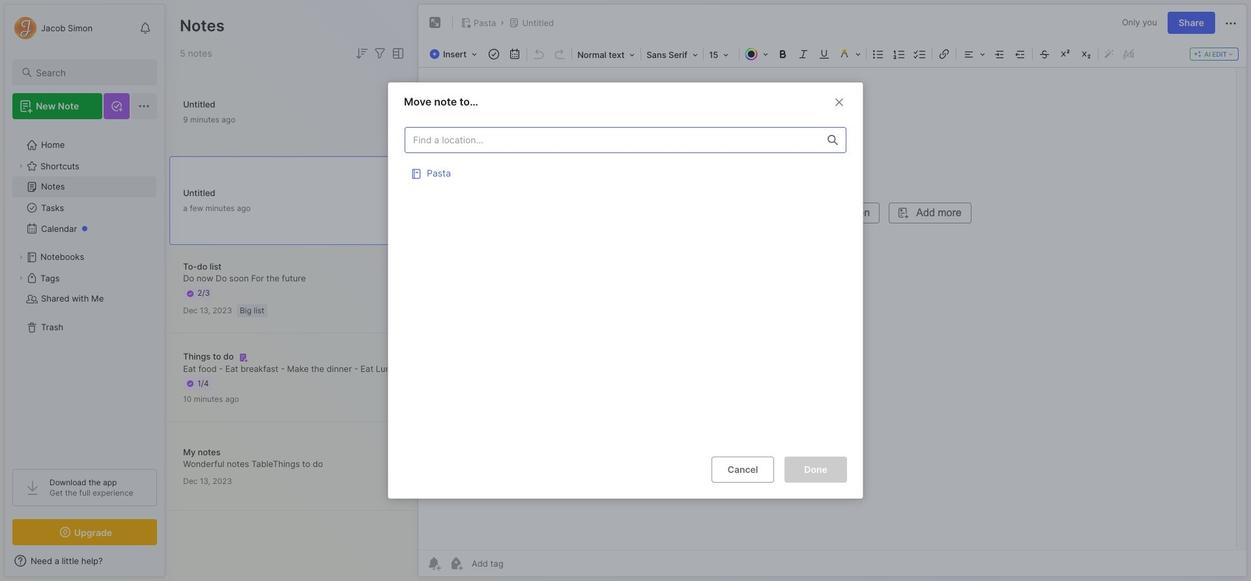 Task type: describe. For each thing, give the bounding box(es) containing it.
underline image
[[815, 45, 834, 63]]

bulleted list image
[[869, 45, 888, 63]]

note window element
[[418, 4, 1247, 577]]

italic image
[[794, 45, 813, 63]]

add a reminder image
[[426, 556, 442, 572]]

heading level image
[[574, 46, 639, 63]]

bold image
[[774, 45, 792, 63]]

checklist image
[[911, 45, 929, 63]]

Find a location field
[[398, 120, 853, 446]]

highlight image
[[835, 45, 865, 63]]

insert link image
[[935, 45, 954, 63]]

alignment image
[[958, 45, 989, 63]]

Note Editor text field
[[418, 67, 1247, 550]]

font size image
[[705, 46, 738, 63]]

indent image
[[991, 45, 1009, 63]]

numbered list image
[[890, 45, 909, 63]]

main element
[[0, 0, 169, 581]]

expand note image
[[428, 15, 443, 31]]



Task type: locate. For each thing, give the bounding box(es) containing it.
cell
[[405, 159, 847, 185]]

tree
[[5, 127, 165, 457]]

font family image
[[643, 46, 702, 63]]

font color image
[[741, 45, 772, 63]]

subscript image
[[1077, 45, 1096, 63]]

close image
[[832, 94, 847, 110]]

outdent image
[[1012, 45, 1030, 63]]

Find a location… text field
[[405, 129, 820, 151]]

None search field
[[36, 65, 145, 80]]

task image
[[485, 45, 503, 63]]

tree inside main element
[[5, 127, 165, 457]]

cell inside find a location field
[[405, 159, 847, 185]]

superscript image
[[1056, 45, 1075, 63]]

add tag image
[[448, 556, 464, 572]]

strikethrough image
[[1036, 45, 1054, 63]]

insert image
[[426, 46, 484, 63]]

calendar event image
[[506, 45, 524, 63]]

none search field inside main element
[[36, 65, 145, 80]]

expand notebooks image
[[17, 254, 25, 261]]

expand tags image
[[17, 274, 25, 282]]

Search text field
[[36, 66, 145, 79]]



Task type: vqa. For each thing, say whether or not it's contained in the screenshot.
EXPAND TAGS icon
yes



